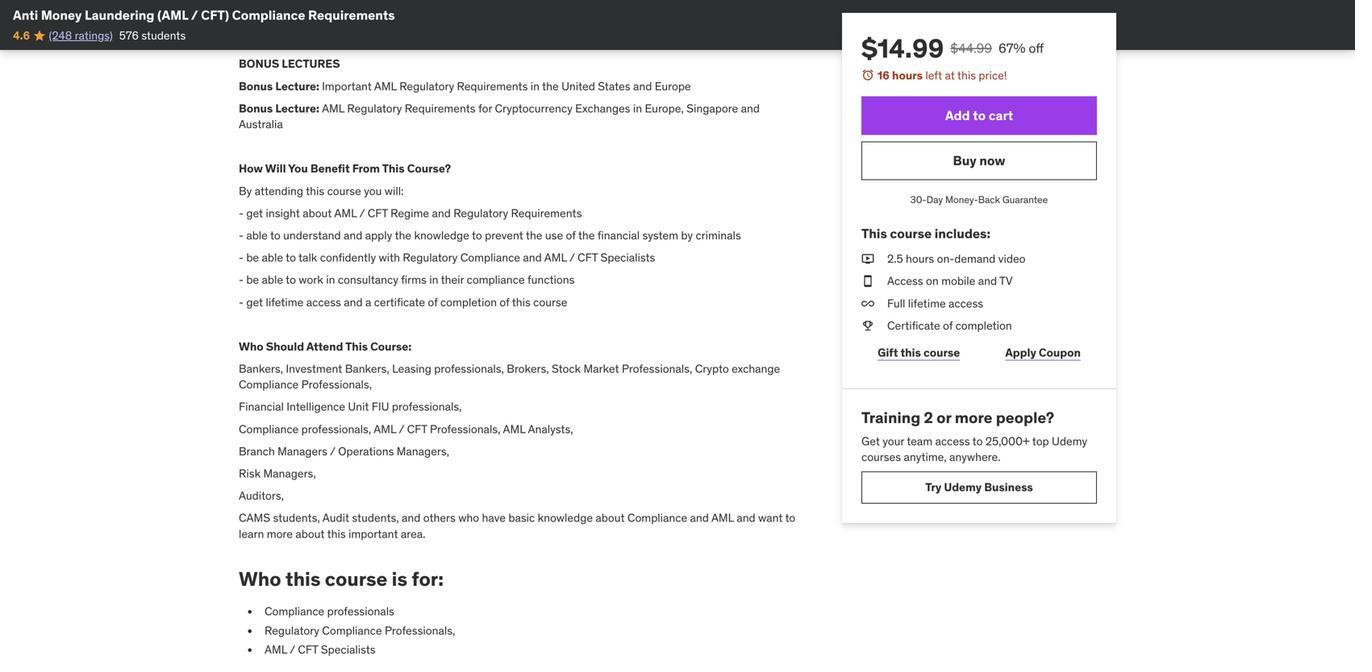 Task type: locate. For each thing, give the bounding box(es) containing it.
0 horizontal spatial completion
[[441, 295, 497, 310]]

1 students, from the left
[[273, 511, 320, 526]]

students, left audit
[[273, 511, 320, 526]]

1 lecture: from the top
[[275, 79, 320, 93]]

xsmall image for access
[[862, 274, 875, 290]]

the down regime
[[395, 228, 412, 243]]

about inside the how will you benefit from this course? by attending this course you will: - get insight about aml / cft regime and regulatory requirements - able to understand and apply the knowledge to prevent the use of the financial system by criminals - be able to talk confidently with regulatory compliance and aml / cft specialists - be able to work in consultancy firms in their compliance functions - get lifetime access and a certificate of completion of this course
[[303, 206, 332, 221]]

this inside gift this course link
[[901, 346, 922, 360]]

2 vertical spatial this
[[346, 340, 368, 354]]

1 vertical spatial 2
[[924, 408, 934, 428]]

to right want at right
[[786, 511, 796, 526]]

your inside training 2 or more people? get your team access to 25,000+ top udemy courses anytime, anywhere.
[[883, 434, 905, 449]]

bonus down bonus
[[239, 79, 273, 93]]

1 vertical spatial lecture:
[[275, 101, 320, 116]]

access inside training 2 or more people? get your team access to 25,000+ top udemy courses anytime, anywhere.
[[936, 434, 970, 449]]

requirements down bonus lectures bonus lecture: important aml regulatory requirements in the united states and europe
[[405, 101, 476, 116]]

1 vertical spatial managers,
[[264, 467, 316, 481]]

off
[[1029, 40, 1044, 56]]

analysts,
[[528, 422, 573, 437]]

1 vertical spatial be
[[246, 273, 259, 287]]

access down or
[[936, 434, 970, 449]]

regulatory inside compliance professionals regulatory compliance professionals, aml / cft specialists
[[265, 624, 320, 639]]

singapore
[[687, 101, 739, 116]]

try udemy business
[[926, 481, 1034, 495]]

through
[[595, 12, 635, 27]]

be left talk
[[246, 251, 259, 265]]

1 horizontal spatial specialists
[[601, 251, 656, 265]]

hours for 16
[[893, 68, 923, 83]]

price!
[[979, 68, 1008, 83]]

this course includes:
[[862, 225, 991, 242]]

buy now button
[[862, 142, 1098, 180]]

is
[[392, 568, 408, 592]]

0 vertical spatial more
[[955, 408, 993, 428]]

0 horizontal spatial more
[[267, 527, 293, 542]]

1 vertical spatial hours
[[906, 252, 935, 266]]

bonus
[[239, 79, 273, 93], [239, 101, 273, 116]]

0 vertical spatial this
[[382, 162, 405, 176]]

to up the anywhere.
[[973, 434, 983, 449]]

hours right 2.5
[[906, 252, 935, 266]]

add
[[946, 107, 971, 124]]

3 xsmall image from the top
[[862, 318, 875, 334]]

0 horizontal spatial your
[[379, 12, 400, 27]]

$44.99
[[951, 40, 993, 56]]

regulatory down the who this course is for:
[[265, 624, 320, 639]]

course up professionals
[[325, 568, 388, 592]]

1 bonus from the top
[[239, 79, 273, 93]]

area.
[[401, 527, 426, 542]]

completion down their
[[441, 295, 497, 310]]

3 - from the top
[[239, 251, 244, 265]]

2 bonus from the top
[[239, 101, 273, 116]]

use
[[545, 228, 563, 243]]

more right or
[[955, 408, 993, 428]]

from
[[352, 162, 380, 176]]

managers, right operations
[[397, 445, 450, 459]]

requirements up for
[[457, 79, 528, 93]]

prevent
[[485, 228, 524, 243]]

to left talk
[[286, 251, 296, 265]]

and inside bonus lectures bonus lecture: important aml regulatory requirements in the united states and europe
[[633, 79, 652, 93]]

leasing
[[392, 362, 432, 377]]

2 lecture: from the top
[[275, 101, 320, 116]]

apply coupon button
[[990, 337, 1098, 370]]

bonus up australia
[[239, 101, 273, 116]]

1 get from the top
[[246, 206, 263, 221]]

1 vertical spatial specialists
[[321, 643, 376, 658]]

0 horizontal spatial bankers,
[[239, 362, 283, 377]]

on
[[926, 274, 939, 289]]

0 horizontal spatial students,
[[273, 511, 320, 526]]

xsmall image
[[862, 296, 875, 312]]

regulatory down understanding
[[400, 79, 454, 93]]

in up cryptocurrency
[[531, 79, 540, 93]]

to left cart
[[973, 107, 986, 124]]

1 vertical spatial bonus
[[239, 101, 273, 116]]

xsmall image for certificate
[[862, 318, 875, 334]]

in left europe,
[[633, 101, 642, 116]]

0 vertical spatial 2
[[239, 12, 245, 27]]

this inside the how will you benefit from this course? by attending this course you will: - get insight about aml / cft regime and regulatory requirements - able to understand and apply the knowledge to prevent the use of the financial system by criminals - be able to talk confidently with regulatory compliance and aml / cft specialists - be able to work in consultancy firms in their compliance functions - get lifetime access and a certificate of completion of this course
[[382, 162, 405, 176]]

now
[[980, 153, 1006, 169]]

fiu
[[372, 400, 389, 415]]

in right work
[[326, 273, 335, 287]]

try
[[926, 481, 942, 495]]

be left work
[[246, 273, 259, 287]]

compliance
[[467, 273, 525, 287]]

professionals, inside compliance professionals regulatory compliance professionals, aml / cft specialists
[[385, 624, 455, 639]]

united
[[562, 79, 595, 93]]

the left use
[[526, 228, 543, 243]]

and inside aml regulatory requirements for cryptocurrency exchanges in europe, singapore and australia
[[741, 101, 760, 116]]

top
[[1033, 434, 1050, 449]]

completion up apply
[[956, 319, 1013, 333]]

knowledge down regime
[[414, 228, 470, 243]]

xsmall image for 2.5
[[862, 251, 875, 267]]

0 horizontal spatial lifetime
[[266, 295, 304, 310]]

knowledge left gained
[[501, 12, 556, 27]]

course down certificate of completion
[[924, 346, 961, 360]]

aml inside compliance professionals regulatory compliance professionals, aml / cft specialists
[[265, 643, 287, 658]]

crypto
[[695, 362, 729, 377]]

more inside the who should attend this course: bankers, investment bankers, leasing professionals, brokers, stock market professionals, crypto exchange compliance professionals, financial intelligence unit fiu professionals, compliance professionals, aml / cft professionals, aml analysts, branch managers / operations managers, risk managers, auditors, cams students, audit students, and others who have basic knowledge about compliance and aml and want to learn more about this important area.
[[267, 527, 293, 542]]

consultancy
[[338, 273, 399, 287]]

this inside the who should attend this course: bankers, investment bankers, leasing professionals, brokers, stock market professionals, crypto exchange compliance professionals, financial intelligence unit fiu professionals, compliance professionals, aml / cft professionals, aml analysts, branch managers / operations managers, risk managers, auditors, cams students, audit students, and others who have basic knowledge about compliance and aml and want to learn more about this important area.
[[346, 340, 368, 354]]

specialists down the financial
[[601, 251, 656, 265]]

1 xsmall image from the top
[[862, 251, 875, 267]]

0 vertical spatial be
[[246, 251, 259, 265]]

the inside bonus lectures bonus lecture: important aml regulatory requirements in the united states and europe
[[542, 79, 559, 93]]

2 students, from the left
[[352, 511, 399, 526]]

how
[[239, 162, 263, 176]]

this
[[382, 162, 405, 176], [862, 225, 888, 242], [346, 340, 368, 354]]

full lifetime access
[[888, 296, 984, 311]]

ratings)
[[75, 28, 113, 43]]

1 horizontal spatial students,
[[352, 511, 399, 526]]

0 vertical spatial your
[[379, 12, 400, 27]]

2 left or
[[924, 408, 934, 428]]

bankers,
[[239, 362, 283, 377], [345, 362, 390, 377]]

students,
[[273, 511, 320, 526], [352, 511, 399, 526]]

specialists inside compliance professionals regulatory compliance professionals, aml / cft specialists
[[321, 643, 376, 658]]

professionals, right leasing
[[434, 362, 504, 377]]

2 - from the top
[[239, 228, 244, 243]]

training 2 or more people? get your team access to 25,000+ top udemy courses anytime, anywhere.
[[862, 408, 1088, 465]]

xsmall image
[[862, 251, 875, 267], [862, 274, 875, 290], [862, 318, 875, 334]]

professionals, down leasing
[[392, 400, 462, 415]]

udemy right 'try'
[[945, 481, 982, 495]]

0 vertical spatial completion
[[441, 295, 497, 310]]

completion inside the how will you benefit from this course? by attending this course you will: - get insight about aml / cft regime and regulatory requirements - able to understand and apply the knowledge to prevent the use of the financial system by criminals - be able to talk confidently with regulatory compliance and aml / cft specialists - be able to work in consultancy firms in their compliance functions - get lifetime access and a certificate of completion of this course
[[441, 295, 497, 310]]

course left regarding
[[659, 12, 693, 27]]

(aml
[[157, 7, 188, 23]]

2 get from the top
[[246, 295, 263, 310]]

market
[[584, 362, 619, 377]]

able down insight
[[246, 228, 268, 243]]

you
[[288, 162, 308, 176]]

0 vertical spatial professionals,
[[434, 362, 504, 377]]

to down insight
[[270, 228, 281, 243]]

cft down the financial
[[578, 251, 598, 265]]

specialists down professionals
[[321, 643, 376, 658]]

to inside button
[[973, 107, 986, 124]]

aml inside bonus lectures bonus lecture: important aml regulatory requirements in the united states and europe
[[374, 79, 397, 93]]

2 left quizzes
[[239, 12, 245, 27]]

cft down the who this course is for:
[[298, 643, 318, 658]]

0 vertical spatial who
[[239, 340, 264, 354]]

be
[[246, 251, 259, 265], [246, 273, 259, 287]]

attend
[[307, 340, 343, 354]]

professionals, down leasing
[[430, 422, 501, 437]]

lifetime down work
[[266, 295, 304, 310]]

managers, down managers
[[264, 467, 316, 481]]

knowledge
[[501, 12, 556, 27], [414, 228, 470, 243], [538, 511, 593, 526]]

europe,
[[645, 101, 684, 116]]

1 vertical spatial get
[[246, 295, 263, 310]]

0 vertical spatial lecture:
[[275, 79, 320, 93]]

hours right 16
[[893, 68, 923, 83]]

anywhere.
[[950, 450, 1001, 465]]

in
[[531, 79, 540, 93], [633, 101, 642, 116], [326, 273, 335, 287], [430, 273, 439, 287]]

regulatory down important
[[347, 101, 402, 116]]

1 horizontal spatial completion
[[956, 319, 1013, 333]]

by
[[239, 184, 252, 198]]

0 horizontal spatial 2
[[239, 12, 245, 27]]

students
[[141, 28, 186, 43]]

2 quizzes are added to test your understanding and knowledge gained through this course regarding aml / cft.
[[239, 12, 803, 27]]

576 students
[[119, 28, 186, 43]]

this right at
[[958, 68, 977, 83]]

0 vertical spatial xsmall image
[[862, 251, 875, 267]]

benefit
[[311, 162, 350, 176]]

add to cart button
[[862, 97, 1098, 135]]

(248 ratings)
[[49, 28, 113, 43]]

managers
[[278, 445, 328, 459]]

able left talk
[[262, 251, 283, 265]]

1 vertical spatial udemy
[[945, 481, 982, 495]]

0 horizontal spatial this
[[346, 340, 368, 354]]

1 vertical spatial knowledge
[[414, 228, 470, 243]]

completion
[[441, 295, 497, 310], [956, 319, 1013, 333]]

2 vertical spatial professionals,
[[302, 422, 371, 437]]

1 vertical spatial completion
[[956, 319, 1013, 333]]

1 vertical spatial who
[[239, 568, 281, 592]]

basic
[[509, 511, 535, 526]]

0 vertical spatial specialists
[[601, 251, 656, 265]]

bankers, down course:
[[345, 362, 390, 377]]

1 - from the top
[[239, 206, 244, 221]]

a
[[366, 295, 372, 310]]

0 vertical spatial bonus
[[239, 79, 273, 93]]

students, up important
[[352, 511, 399, 526]]

2 vertical spatial xsmall image
[[862, 318, 875, 334]]

day
[[927, 194, 943, 206]]

udemy
[[1052, 434, 1088, 449], [945, 481, 982, 495]]

2 vertical spatial knowledge
[[538, 511, 593, 526]]

0 vertical spatial udemy
[[1052, 434, 1088, 449]]

who down 'learn'
[[239, 568, 281, 592]]

5 - from the top
[[239, 295, 244, 310]]

specialists inside the how will you benefit from this course? by attending this course you will: - get insight about aml / cft regime and regulatory requirements - able to understand and apply the knowledge to prevent the use of the financial system by criminals - be able to talk confidently with regulatory compliance and aml / cft specialists - be able to work in consultancy firms in their compliance functions - get lifetime access and a certificate of completion of this course
[[601, 251, 656, 265]]

professionals, down investment
[[302, 378, 372, 392]]

your right test
[[379, 12, 400, 27]]

requirements up use
[[511, 206, 582, 221]]

to inside the who should attend this course: bankers, investment bankers, leasing professionals, brokers, stock market professionals, crypto exchange compliance professionals, financial intelligence unit fiu professionals, compliance professionals, aml / cft professionals, aml analysts, branch managers / operations managers, risk managers, auditors, cams students, audit students, and others who have basic knowledge about compliance and aml and want to learn more about this important area.
[[786, 511, 796, 526]]

added
[[309, 12, 341, 27]]

by
[[681, 228, 693, 243]]

gift
[[878, 346, 898, 360]]

1 vertical spatial xsmall image
[[862, 274, 875, 290]]

who for who this course is for:
[[239, 568, 281, 592]]

your up courses
[[883, 434, 905, 449]]

1 who from the top
[[239, 340, 264, 354]]

cft
[[368, 206, 388, 221], [578, 251, 598, 265], [407, 422, 427, 437], [298, 643, 318, 658]]

requirements
[[308, 7, 395, 23], [457, 79, 528, 93], [405, 101, 476, 116], [511, 206, 582, 221]]

lecture: down 'lectures'
[[275, 79, 320, 93]]

in inside bonus lectures bonus lecture: important aml regulatory requirements in the united states and europe
[[531, 79, 540, 93]]

regulatory
[[400, 79, 454, 93], [347, 101, 402, 116], [454, 206, 509, 221], [403, 251, 458, 265], [265, 624, 320, 639]]

of down compliance
[[500, 295, 510, 310]]

cryptocurrency
[[495, 101, 573, 116]]

cft down leasing
[[407, 422, 427, 437]]

lecture: up australia
[[275, 101, 320, 116]]

exchanges
[[576, 101, 631, 116]]

2 vertical spatial able
[[262, 273, 283, 287]]

0 vertical spatial hours
[[893, 68, 923, 83]]

access down mobile
[[949, 296, 984, 311]]

gift this course link
[[862, 337, 977, 370]]

firms
[[401, 273, 427, 287]]

access down work
[[306, 295, 341, 310]]

course
[[659, 12, 693, 27], [327, 184, 361, 198], [890, 225, 932, 242], [534, 295, 568, 310], [924, 346, 961, 360], [325, 568, 388, 592]]

who inside the who should attend this course: bankers, investment bankers, leasing professionals, brokers, stock market professionals, crypto exchange compliance professionals, financial intelligence unit fiu professionals, compliance professionals, aml / cft professionals, aml analysts, branch managers / operations managers, risk managers, auditors, cams students, audit students, and others who have basic knowledge about compliance and aml and want to learn more about this important area.
[[239, 340, 264, 354]]

1 horizontal spatial more
[[955, 408, 993, 428]]

udemy inside training 2 or more people? get your team access to 25,000+ top udemy courses anytime, anywhere.
[[1052, 434, 1088, 449]]

0 horizontal spatial specialists
[[321, 643, 376, 658]]

of down full lifetime access
[[943, 319, 953, 333]]

professionals, down for:
[[385, 624, 455, 639]]

bankers, down the "should"
[[239, 362, 283, 377]]

who left the "should"
[[239, 340, 264, 354]]

get
[[862, 434, 880, 449]]

16 hours left at this price!
[[878, 68, 1008, 83]]

requirements inside the how will you benefit from this course? by attending this course you will: - get insight about aml / cft regime and regulatory requirements - able to understand and apply the knowledge to prevent the use of the financial system by criminals - be able to talk confidently with regulatory compliance and aml / cft specialists - be able to work in consultancy firms in their compliance functions - get lifetime access and a certificate of completion of this course
[[511, 206, 582, 221]]

1 vertical spatial more
[[267, 527, 293, 542]]

this right through
[[638, 12, 656, 27]]

1 horizontal spatial udemy
[[1052, 434, 1088, 449]]

access inside the how will you benefit from this course? by attending this course you will: - get insight about aml / cft regime and regulatory requirements - able to understand and apply the knowledge to prevent the use of the financial system by criminals - be able to talk confidently with regulatory compliance and aml / cft specialists - be able to work in consultancy firms in their compliance functions - get lifetime access and a certificate of completion of this course
[[306, 295, 341, 310]]

xsmall image up xsmall image on the right of the page
[[862, 274, 875, 290]]

australia
[[239, 117, 283, 132]]

unit
[[348, 400, 369, 415]]

2 horizontal spatial this
[[862, 225, 888, 242]]

regarding
[[696, 12, 745, 27]]

1 vertical spatial this
[[862, 225, 888, 242]]

who
[[239, 340, 264, 354], [239, 568, 281, 592]]

/
[[191, 7, 198, 23], [772, 12, 778, 27], [359, 206, 365, 221], [570, 251, 575, 265], [399, 422, 404, 437], [330, 445, 336, 459], [290, 643, 295, 658]]

1 be from the top
[[246, 251, 259, 265]]

cart
[[989, 107, 1014, 124]]

1 vertical spatial your
[[883, 434, 905, 449]]

2 inside training 2 or more people? get your team access to 25,000+ top udemy courses anytime, anywhere.
[[924, 408, 934, 428]]

0 vertical spatial about
[[303, 206, 332, 221]]

1 horizontal spatial bankers,
[[345, 362, 390, 377]]

this down compliance
[[512, 295, 531, 310]]

requirements inside aml regulatory requirements for cryptocurrency exchanges in europe, singapore and australia
[[405, 101, 476, 116]]

this down audit
[[327, 527, 346, 542]]

lifetime down on
[[908, 296, 946, 311]]

compliance
[[232, 7, 305, 23], [461, 251, 521, 265], [239, 378, 299, 392], [239, 422, 299, 437], [628, 511, 688, 526], [265, 605, 325, 620], [322, 624, 382, 639]]

access on mobile and tv
[[888, 274, 1013, 289]]

0 vertical spatial get
[[246, 206, 263, 221]]

1 bankers, from the left
[[239, 362, 283, 377]]

professionals, left crypto
[[622, 362, 693, 377]]

xsmall image down xsmall image on the right of the page
[[862, 318, 875, 334]]

hours for 2.5
[[906, 252, 935, 266]]

requirements right the 'are'
[[308, 7, 395, 23]]

aml regulatory requirements for cryptocurrency exchanges in europe, singapore and australia
[[239, 101, 760, 132]]

your for added
[[379, 12, 400, 27]]

udemy right top
[[1052, 434, 1088, 449]]

more right 'learn'
[[267, 527, 293, 542]]

able left work
[[262, 273, 283, 287]]

alarm image
[[862, 69, 875, 82]]

1 horizontal spatial this
[[382, 162, 405, 176]]

the left 'united'
[[542, 79, 559, 93]]

2 xsmall image from the top
[[862, 274, 875, 290]]

2 who from the top
[[239, 568, 281, 592]]

xsmall image left 2.5
[[862, 251, 875, 267]]

knowledge right basic in the bottom of the page
[[538, 511, 593, 526]]

this right gift
[[901, 346, 922, 360]]

buy now
[[954, 153, 1006, 169]]

1 horizontal spatial 2
[[924, 408, 934, 428]]

knowledge inside the how will you benefit from this course? by attending this course you will: - get insight about aml / cft regime and regulatory requirements - able to understand and apply the knowledge to prevent the use of the financial system by criminals - be able to talk confidently with regulatory compliance and aml / cft specialists - be able to work in consultancy firms in their compliance functions - get lifetime access and a certificate of completion of this course
[[414, 228, 470, 243]]

professionals, down intelligence
[[302, 422, 371, 437]]

0 vertical spatial managers,
[[397, 445, 450, 459]]

1 horizontal spatial your
[[883, 434, 905, 449]]



Task type: describe. For each thing, give the bounding box(es) containing it.
lecture: inside bonus lectures bonus lecture: important aml regulatory requirements in the united states and europe
[[275, 79, 320, 93]]

add to cart
[[946, 107, 1014, 124]]

operations
[[338, 445, 394, 459]]

bonus lecture:
[[239, 101, 322, 116]]

to inside training 2 or more people? get your team access to 25,000+ top udemy courses anytime, anywhere.
[[973, 434, 983, 449]]

tv
[[1000, 274, 1013, 289]]

compliance professionals regulatory compliance professionals, aml / cft specialists
[[265, 605, 455, 658]]

anti
[[13, 7, 38, 23]]

have
[[482, 511, 506, 526]]

of right 'certificate'
[[428, 295, 438, 310]]

exchange
[[732, 362, 781, 377]]

course:
[[371, 340, 412, 354]]

apply
[[1006, 346, 1037, 360]]

for
[[479, 101, 492, 116]]

financial
[[598, 228, 640, 243]]

this up compliance professionals regulatory compliance professionals, aml / cft specialists
[[286, 568, 321, 592]]

your for more
[[883, 434, 905, 449]]

anti money laundering (aml / cft) compliance requirements
[[13, 7, 395, 23]]

insight
[[266, 206, 300, 221]]

bonus inside bonus lectures bonus lecture: important aml regulatory requirements in the united states and europe
[[239, 79, 273, 93]]

regime
[[391, 206, 429, 221]]

at
[[945, 68, 955, 83]]

apply
[[365, 228, 393, 243]]

you
[[364, 184, 382, 198]]

laundering
[[85, 7, 155, 23]]

cft inside the who should attend this course: bankers, investment bankers, leasing professionals, brokers, stock market professionals, crypto exchange compliance professionals, financial intelligence unit fiu professionals, compliance professionals, aml / cft professionals, aml analysts, branch managers / operations managers, risk managers, auditors, cams students, audit students, and others who have basic knowledge about compliance and aml and want to learn more about this important area.
[[407, 422, 427, 437]]

requirements inside bonus lectures bonus lecture: important aml regulatory requirements in the united states and europe
[[457, 79, 528, 93]]

regulatory up firms
[[403, 251, 458, 265]]

understand
[[283, 228, 341, 243]]

$14.99
[[862, 32, 944, 65]]

attending
[[255, 184, 303, 198]]

course down functions
[[534, 295, 568, 310]]

confidently
[[320, 251, 376, 265]]

with
[[379, 251, 400, 265]]

to left the prevent
[[472, 228, 482, 243]]

should
[[266, 340, 304, 354]]

criminals
[[696, 228, 741, 243]]

business
[[985, 481, 1034, 495]]

2 vertical spatial about
[[296, 527, 325, 542]]

course up 2.5
[[890, 225, 932, 242]]

to left work
[[286, 273, 296, 287]]

lifetime inside the how will you benefit from this course? by attending this course you will: - get insight about aml / cft regime and regulatory requirements - able to understand and apply the knowledge to prevent the use of the financial system by criminals - be able to talk confidently with regulatory compliance and aml / cft specialists - be able to work in consultancy firms in their compliance functions - get lifetime access and a certificate of completion of this course
[[266, 295, 304, 310]]

stock
[[552, 362, 581, 377]]

or
[[937, 408, 952, 428]]

compliance inside the how will you benefit from this course? by attending this course you will: - get insight about aml / cft regime and regulatory requirements - able to understand and apply the knowledge to prevent the use of the financial system by criminals - be able to talk confidently with regulatory compliance and aml / cft specialists - be able to work in consultancy firms in their compliance functions - get lifetime access and a certificate of completion of this course
[[461, 251, 521, 265]]

risk
[[239, 467, 261, 481]]

investment
[[286, 362, 342, 377]]

cft up the apply on the top
[[368, 206, 388, 221]]

the left the financial
[[579, 228, 595, 243]]

talk
[[299, 251, 317, 265]]

anytime,
[[904, 450, 947, 465]]

money-
[[946, 194, 979, 206]]

coupon
[[1039, 346, 1081, 360]]

in left their
[[430, 273, 439, 287]]

1 vertical spatial able
[[262, 251, 283, 265]]

will:
[[385, 184, 404, 198]]

1 horizontal spatial lifetime
[[908, 296, 946, 311]]

money
[[41, 7, 82, 23]]

demand
[[955, 252, 996, 266]]

knowledge inside the who should attend this course: bankers, investment bankers, leasing professionals, brokers, stock market professionals, crypto exchange compliance professionals, financial intelligence unit fiu professionals, compliance professionals, aml / cft professionals, aml analysts, branch managers / operations managers, risk managers, auditors, cams students, audit students, and others who have basic knowledge about compliance and aml and want to learn more about this important area.
[[538, 511, 593, 526]]

4.6
[[13, 28, 30, 43]]

1 vertical spatial professionals,
[[392, 400, 462, 415]]

bonus lectures bonus lecture: important aml regulatory requirements in the united states and europe
[[239, 57, 691, 93]]

0 vertical spatial able
[[246, 228, 268, 243]]

work
[[299, 273, 324, 287]]

1 vertical spatial about
[[596, 511, 625, 526]]

for:
[[412, 568, 444, 592]]

0 horizontal spatial udemy
[[945, 481, 982, 495]]

buy
[[954, 153, 977, 169]]

who for who should attend this course: bankers, investment bankers, leasing professionals, brokers, stock market professionals, crypto exchange compliance professionals, financial intelligence unit fiu professionals, compliance professionals, aml / cft professionals, aml analysts, branch managers / operations managers, risk managers, auditors, cams students, audit students, and others who have basic knowledge about compliance and aml and want to learn more about this important area.
[[239, 340, 264, 354]]

in inside aml regulatory requirements for cryptocurrency exchanges in europe, singapore and australia
[[633, 101, 642, 116]]

others
[[423, 511, 456, 526]]

4 - from the top
[[239, 273, 244, 287]]

europe
[[655, 79, 691, 93]]

to left test
[[343, 12, 354, 27]]

certificate
[[374, 295, 425, 310]]

cft inside compliance professionals regulatory compliance professionals, aml / cft specialists
[[298, 643, 318, 658]]

course down benefit
[[327, 184, 361, 198]]

of right use
[[566, 228, 576, 243]]

who should attend this course: bankers, investment bankers, leasing professionals, brokers, stock market professionals, crypto exchange compliance professionals, financial intelligence unit fiu professionals, compliance professionals, aml / cft professionals, aml analysts, branch managers / operations managers, risk managers, auditors, cams students, audit students, and others who have basic knowledge about compliance and aml and want to learn more about this important area.
[[239, 340, 796, 542]]

/ inside compliance professionals regulatory compliance professionals, aml / cft specialists
[[290, 643, 295, 658]]

lectures
[[282, 57, 340, 71]]

auditors,
[[239, 489, 284, 504]]

(248
[[49, 28, 72, 43]]

are
[[290, 12, 306, 27]]

regulatory inside bonus lectures bonus lecture: important aml regulatory requirements in the united states and europe
[[400, 79, 454, 93]]

30-
[[911, 194, 927, 206]]

this inside the who should attend this course: bankers, investment bankers, leasing professionals, brokers, stock market professionals, crypto exchange compliance professionals, financial intelligence unit fiu professionals, compliance professionals, aml / cft professionals, aml analysts, branch managers / operations managers, risk managers, auditors, cams students, audit students, and others who have basic knowledge about compliance and aml and want to learn more about this important area.
[[327, 527, 346, 542]]

16
[[878, 68, 890, 83]]

this down benefit
[[306, 184, 325, 198]]

important
[[349, 527, 398, 542]]

1 horizontal spatial managers,
[[397, 445, 450, 459]]

on-
[[937, 252, 955, 266]]

quizzes
[[248, 12, 288, 27]]

cft)
[[201, 7, 229, 23]]

certificate of completion
[[888, 319, 1013, 333]]

cams
[[239, 511, 270, 526]]

regulatory inside aml regulatory requirements for cryptocurrency exchanges in europe, singapore and australia
[[347, 101, 402, 116]]

audit
[[323, 511, 349, 526]]

courses
[[862, 450, 902, 465]]

more inside training 2 or more people? get your team access to 25,000+ top udemy courses anytime, anywhere.
[[955, 408, 993, 428]]

mobile
[[942, 274, 976, 289]]

aml inside aml regulatory requirements for cryptocurrency exchanges in europe, singapore and australia
[[322, 101, 345, 116]]

30-day money-back guarantee
[[911, 194, 1048, 206]]

regulatory up the prevent
[[454, 206, 509, 221]]

2 be from the top
[[246, 273, 259, 287]]

professionals
[[327, 605, 395, 620]]

back
[[979, 194, 1001, 206]]

cft.
[[780, 12, 803, 27]]

2 bankers, from the left
[[345, 362, 390, 377]]

who this course is for:
[[239, 568, 444, 592]]

67%
[[999, 40, 1026, 56]]

$14.99 $44.99 67% off
[[862, 32, 1044, 65]]

0 vertical spatial knowledge
[[501, 12, 556, 27]]

0 horizontal spatial managers,
[[264, 467, 316, 481]]

gained
[[559, 12, 593, 27]]

apply coupon
[[1006, 346, 1081, 360]]



Task type: vqa. For each thing, say whether or not it's contained in the screenshot.
Productivity
no



